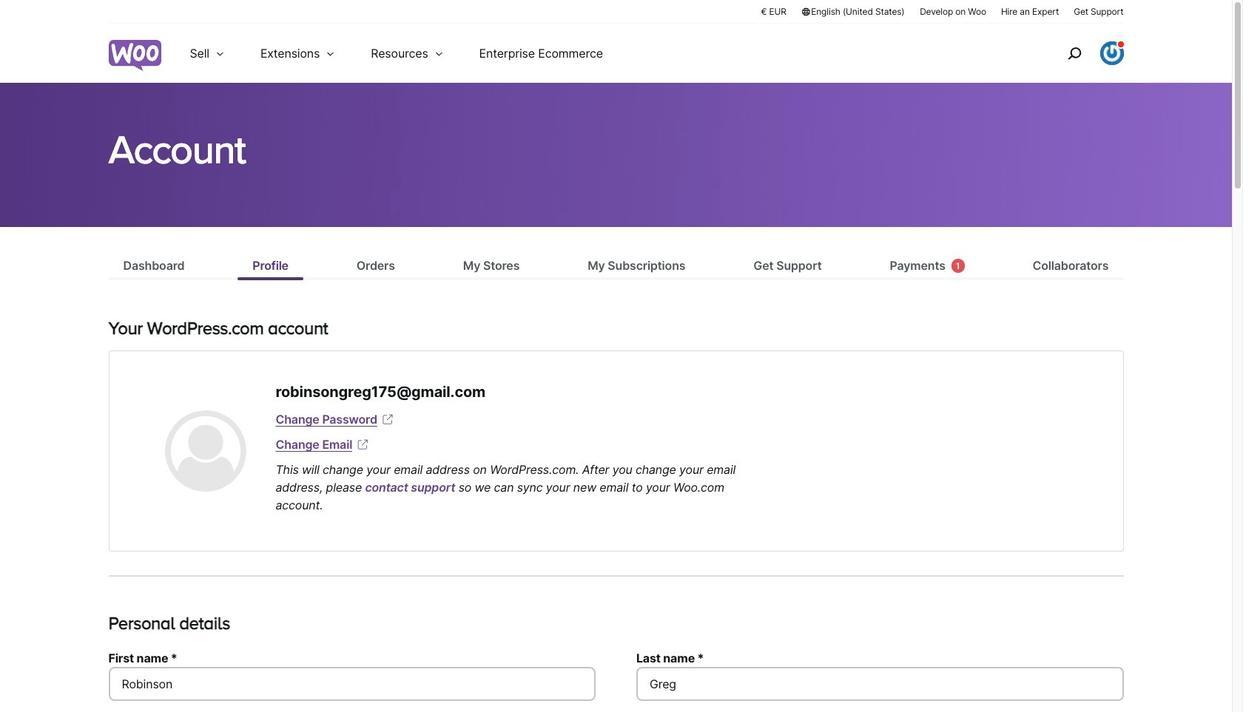 Task type: describe. For each thing, give the bounding box(es) containing it.
open account menu image
[[1100, 41, 1124, 65]]

service navigation menu element
[[1036, 29, 1124, 77]]

search image
[[1062, 41, 1086, 65]]



Task type: locate. For each thing, give the bounding box(es) containing it.
external link image
[[355, 437, 370, 452]]

None text field
[[636, 667, 1124, 701]]

gravatar image image
[[165, 411, 246, 492]]

external link image
[[380, 412, 395, 427]]

None text field
[[108, 667, 596, 701]]



Task type: vqa. For each thing, say whether or not it's contained in the screenshot.
topmost External Link icon
yes



